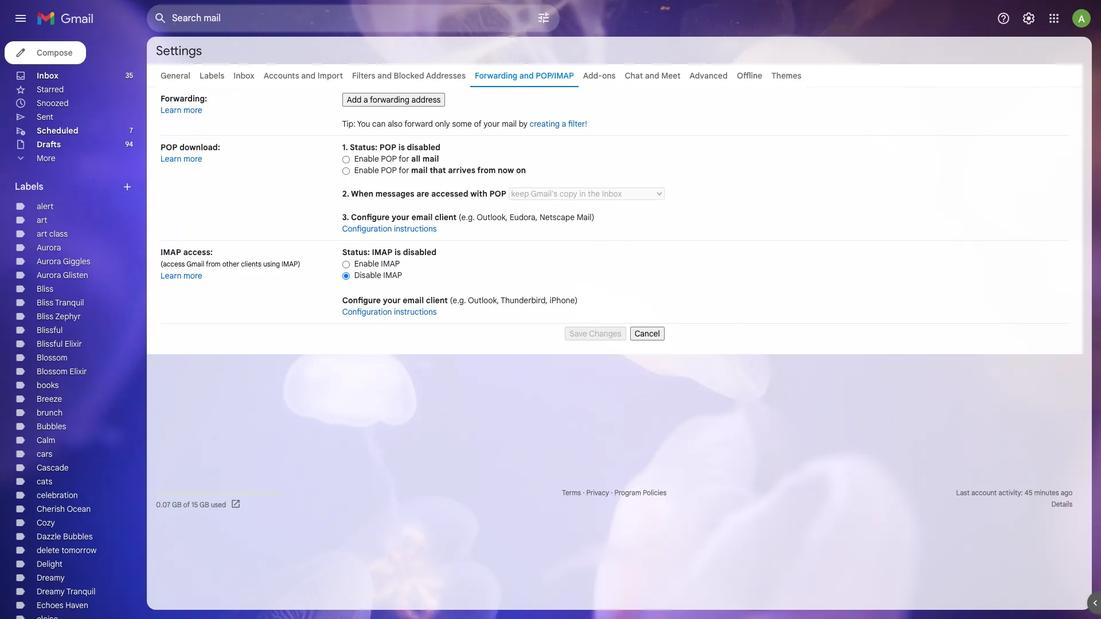 Task type: vqa. For each thing, say whether or not it's contained in the screenshot.
Aug
no



Task type: locate. For each thing, give the bounding box(es) containing it.
dreamy tranquil
[[37, 587, 96, 597]]

outlook, left thunderbird,
[[468, 296, 499, 306]]

creating
[[530, 119, 560, 129]]

labels heading
[[15, 181, 122, 193]]

0 vertical spatial blossom
[[37, 353, 68, 363]]

aurora
[[37, 243, 61, 253], [37, 256, 61, 267], [37, 270, 61, 281]]

bliss zephyr
[[37, 312, 81, 322]]

inbox up starred on the left top of the page
[[37, 71, 59, 81]]

support image
[[997, 11, 1011, 25]]

offline link
[[737, 71, 763, 81]]

aurora link
[[37, 243, 61, 253]]

inbox inside labels navigation
[[37, 71, 59, 81]]

pop inside pop download: learn more
[[161, 142, 178, 153]]

instructions inside configure your email client (e.g. outlook, thunderbird, iphone) configuration instructions
[[394, 307, 437, 317]]

1 vertical spatial art
[[37, 229, 47, 239]]

instructions
[[394, 224, 437, 234], [394, 307, 437, 317]]

instructions up status: imap is disabled
[[394, 224, 437, 234]]

is
[[399, 142, 405, 153], [395, 247, 401, 258]]

program policies link
[[615, 489, 667, 497]]

1 vertical spatial learn more link
[[161, 154, 202, 164]]

(e.g. inside configure your email client (e.g. outlook, thunderbird, iphone) configuration instructions
[[450, 296, 466, 306]]

enable for enable pop for mail that arrives from now on
[[354, 165, 379, 176]]

blissful down bliss zephyr link
[[37, 325, 63, 336]]

arrives
[[448, 165, 476, 176]]

elixir down blissful elixir link
[[70, 367, 87, 377]]

email down are
[[412, 212, 433, 223]]

1 blissful from the top
[[37, 325, 63, 336]]

2 instructions from the top
[[394, 307, 437, 317]]

2 vertical spatial learn
[[161, 271, 182, 281]]

mail left by
[[502, 119, 517, 129]]

1 more from the top
[[184, 105, 202, 115]]

2 learn more link from the top
[[161, 154, 202, 164]]

dreamy down dreamy link at the bottom left of the page
[[37, 587, 65, 597]]

configure inside configure your email client (e.g. outlook, thunderbird, iphone) configuration instructions
[[342, 296, 381, 306]]

1 vertical spatial email
[[403, 296, 424, 306]]

1 vertical spatial outlook,
[[468, 296, 499, 306]]

is up enable pop for all mail
[[399, 142, 405, 153]]

1 horizontal spatial inbox link
[[234, 71, 255, 81]]

0 vertical spatial from
[[478, 165, 496, 176]]

2 more from the top
[[184, 154, 202, 164]]

dreamy for dreamy link at the bottom left of the page
[[37, 573, 65, 584]]

imap up (access
[[161, 247, 181, 258]]

status: right 1.
[[350, 142, 378, 153]]

2 vertical spatial bliss
[[37, 312, 53, 322]]

blissful for blissful elixir
[[37, 339, 63, 349]]

general
[[161, 71, 190, 81]]

None radio
[[342, 167, 350, 175]]

1 vertical spatial (e.g.
[[450, 296, 466, 306]]

accessed
[[431, 189, 469, 199]]

sent
[[37, 112, 53, 122]]

1 for from the top
[[399, 154, 409, 164]]

configuration down disable
[[342, 307, 392, 317]]

for left all
[[399, 154, 409, 164]]

0 vertical spatial more
[[184, 105, 202, 115]]

imap up enable imap
[[372, 247, 393, 258]]

bliss zephyr link
[[37, 312, 81, 322]]

your right the some
[[484, 119, 500, 129]]

2 vertical spatial enable
[[354, 259, 379, 269]]

enable up when
[[354, 165, 379, 176]]

inbox link up starred on the left top of the page
[[37, 71, 59, 81]]

2 and from the left
[[378, 71, 392, 81]]

1 enable from the top
[[354, 154, 379, 164]]

1 vertical spatial enable
[[354, 165, 379, 176]]

1 learn from the top
[[161, 105, 182, 115]]

3 aurora from the top
[[37, 270, 61, 281]]

enable up disable
[[354, 259, 379, 269]]

starred link
[[37, 84, 64, 95]]

now
[[498, 165, 514, 176]]

learn inside imap access: (access gmail from other clients using imap) learn more
[[161, 271, 182, 281]]

· right privacy
[[611, 489, 613, 497]]

1 · from the left
[[583, 489, 585, 497]]

filters
[[352, 71, 376, 81]]

and left pop/imap
[[520, 71, 534, 81]]

learn
[[161, 105, 182, 115], [161, 154, 182, 164], [161, 271, 182, 281]]

None search field
[[147, 5, 560, 32]]

1 learn more link from the top
[[161, 105, 202, 115]]

0 horizontal spatial gb
[[172, 501, 182, 509]]

delete tomorrow link
[[37, 546, 97, 556]]

blissful down blissful link
[[37, 339, 63, 349]]

advanced search options image
[[532, 6, 555, 29]]

outlook, down with
[[477, 212, 508, 223]]

1 aurora from the top
[[37, 243, 61, 253]]

1.
[[342, 142, 348, 153]]

2 bliss from the top
[[37, 298, 53, 308]]

mail up "that"
[[423, 154, 439, 164]]

imap down status: imap is disabled
[[381, 259, 400, 269]]

enable for enable pop for all mail
[[354, 154, 379, 164]]

2 aurora from the top
[[37, 256, 61, 267]]

and left import
[[301, 71, 316, 81]]

3 learn from the top
[[161, 271, 182, 281]]

blissful
[[37, 325, 63, 336], [37, 339, 63, 349]]

alert link
[[37, 201, 54, 212]]

bliss up blissful link
[[37, 312, 53, 322]]

2 vertical spatial aurora
[[37, 270, 61, 281]]

0 horizontal spatial inbox
[[37, 71, 59, 81]]

2 blossom from the top
[[37, 367, 68, 377]]

imap for status:
[[372, 247, 393, 258]]

calm
[[37, 436, 55, 446]]

accounts and import link
[[264, 71, 343, 81]]

aurora down 'aurora' link
[[37, 256, 61, 267]]

labels up forwarding:
[[200, 71, 225, 81]]

labels link
[[200, 71, 225, 81]]

1 gb from the left
[[172, 501, 182, 509]]

1 vertical spatial aurora
[[37, 256, 61, 267]]

drafts link
[[37, 139, 61, 150]]

learn down (access
[[161, 271, 182, 281]]

more down gmail
[[184, 271, 202, 281]]

1 blossom from the top
[[37, 353, 68, 363]]

add-
[[583, 71, 602, 81]]

0 vertical spatial elixir
[[65, 339, 82, 349]]

more down forwarding:
[[184, 105, 202, 115]]

aurora up 'bliss' link
[[37, 270, 61, 281]]

0 horizontal spatial inbox link
[[37, 71, 59, 81]]

2 gb from the left
[[200, 501, 209, 509]]

other
[[222, 260, 239, 269]]

dreamy down the delight link on the bottom of page
[[37, 573, 65, 584]]

learn more link down (access
[[161, 271, 202, 281]]

0 vertical spatial learn
[[161, 105, 182, 115]]

configure down disable
[[342, 296, 381, 306]]

1 horizontal spatial inbox
[[234, 71, 255, 81]]

· right terms link
[[583, 489, 585, 497]]

2 learn from the top
[[161, 154, 182, 164]]

1 configuration from the top
[[342, 224, 392, 234]]

filters and blocked addresses link
[[352, 71, 466, 81]]

labels navigation
[[0, 37, 147, 620]]

blossom elixir link
[[37, 367, 87, 377]]

your inside configure your email client (e.g. outlook, thunderbird, iphone) configuration instructions
[[383, 296, 401, 306]]

0 vertical spatial client
[[435, 212, 457, 223]]

2 vertical spatial your
[[383, 296, 401, 306]]

2 dreamy from the top
[[37, 587, 65, 597]]

email
[[412, 212, 433, 223], [403, 296, 424, 306]]

2 vertical spatial learn more link
[[161, 271, 202, 281]]

forwarding
[[475, 71, 518, 81]]

learn inside forwarding: learn more
[[161, 105, 182, 115]]

enable down 1. status: pop is disabled
[[354, 154, 379, 164]]

bubbles up tomorrow
[[63, 532, 93, 542]]

1 vertical spatial more
[[184, 154, 202, 164]]

bliss down 'bliss' link
[[37, 298, 53, 308]]

email down status: imap is disabled
[[403, 296, 424, 306]]

1 horizontal spatial labels
[[200, 71, 225, 81]]

with
[[471, 189, 488, 199]]

bubbles link
[[37, 422, 66, 432]]

imap access: (access gmail from other clients using imap) learn more
[[161, 247, 300, 281]]

bliss up bliss tranquil
[[37, 284, 53, 294]]

snoozed
[[37, 98, 69, 108]]

blissful elixir
[[37, 339, 82, 349]]

art down alert
[[37, 215, 47, 226]]

imap down enable imap
[[383, 270, 402, 281]]

configure inside 3. configure your email client (e.g. outlook, eudora, netscape mail) configuration instructions
[[351, 212, 390, 223]]

dreamy link
[[37, 573, 65, 584]]

compose
[[37, 48, 73, 58]]

echoes haven
[[37, 601, 88, 611]]

tranquil up zephyr
[[55, 298, 84, 308]]

blissful elixir link
[[37, 339, 82, 349]]

0 vertical spatial is
[[399, 142, 405, 153]]

instructions down disable imap
[[394, 307, 437, 317]]

1 dreamy from the top
[[37, 573, 65, 584]]

0 vertical spatial aurora
[[37, 243, 61, 253]]

disabled
[[407, 142, 441, 153], [403, 247, 437, 258]]

configuration
[[342, 224, 392, 234], [342, 307, 392, 317]]

2 vertical spatial more
[[184, 271, 202, 281]]

2 for from the top
[[399, 165, 409, 176]]

learn down download: at top left
[[161, 154, 182, 164]]

a
[[562, 119, 567, 129]]

client inside configure your email client (e.g. outlook, thunderbird, iphone) configuration instructions
[[426, 296, 448, 306]]

1 inbox from the left
[[37, 71, 59, 81]]

blossom for blossom elixir
[[37, 367, 68, 377]]

advanced
[[690, 71, 728, 81]]

35
[[126, 71, 133, 80]]

inbox right the labels link
[[234, 71, 255, 81]]

3 bliss from the top
[[37, 312, 53, 322]]

terms
[[562, 489, 581, 497]]

0 vertical spatial art
[[37, 215, 47, 226]]

blissful for blissful link
[[37, 325, 63, 336]]

3 more from the top
[[184, 271, 202, 281]]

your down disable imap
[[383, 296, 401, 306]]

1 bliss from the top
[[37, 284, 53, 294]]

configuration instructions link
[[342, 224, 437, 234], [342, 307, 437, 317]]

1 art from the top
[[37, 215, 47, 226]]

0 vertical spatial configure
[[351, 212, 390, 223]]

0 vertical spatial tranquil
[[55, 298, 84, 308]]

2 configuration from the top
[[342, 307, 392, 317]]

1 vertical spatial bubbles
[[63, 532, 93, 542]]

0 vertical spatial labels
[[200, 71, 225, 81]]

1 horizontal spatial ·
[[611, 489, 613, 497]]

blossom down blossom link
[[37, 367, 68, 377]]

0 vertical spatial bliss
[[37, 284, 53, 294]]

disabled down 3. configure your email client (e.g. outlook, eudora, netscape mail) configuration instructions
[[403, 247, 437, 258]]

from left other
[[206, 260, 221, 269]]

gb right 0.07
[[172, 501, 182, 509]]

learn more link down forwarding:
[[161, 105, 202, 115]]

1 horizontal spatial from
[[478, 165, 496, 176]]

1 vertical spatial from
[[206, 260, 221, 269]]

learn inside pop download: learn more
[[161, 154, 182, 164]]

your down messages
[[392, 212, 410, 223]]

inbox for second the inbox link from the left
[[234, 71, 255, 81]]

bliss for 'bliss' link
[[37, 284, 53, 294]]

1 vertical spatial blossom
[[37, 367, 68, 377]]

cascade link
[[37, 463, 69, 473]]

0 vertical spatial (e.g.
[[459, 212, 475, 223]]

1 vertical spatial instructions
[[394, 307, 437, 317]]

configuration instructions link up status: imap is disabled
[[342, 224, 437, 234]]

labels inside navigation
[[15, 181, 43, 193]]

0 vertical spatial enable
[[354, 154, 379, 164]]

inbox link right the labels link
[[234, 71, 255, 81]]

None button
[[342, 93, 446, 107]]

aurora giggles link
[[37, 256, 90, 267]]

pop left download: at top left
[[161, 142, 178, 153]]

configuration instructions link down disable imap
[[342, 307, 437, 317]]

2 inbox from the left
[[234, 71, 255, 81]]

footer
[[147, 488, 1083, 511]]

1 vertical spatial your
[[392, 212, 410, 223]]

0 horizontal spatial ·
[[583, 489, 585, 497]]

3 enable from the top
[[354, 259, 379, 269]]

1 vertical spatial client
[[426, 296, 448, 306]]

0 vertical spatial dreamy
[[37, 573, 65, 584]]

from left now
[[478, 165, 496, 176]]

0 horizontal spatial from
[[206, 260, 221, 269]]

art down 'art' link at the top left of page
[[37, 229, 47, 239]]

using
[[263, 260, 280, 269]]

1 vertical spatial elixir
[[70, 367, 87, 377]]

learn more link for learn
[[161, 154, 202, 164]]

for down enable pop for all mail
[[399, 165, 409, 176]]

aurora down art class link
[[37, 243, 61, 253]]

2 inbox link from the left
[[234, 71, 255, 81]]

0 vertical spatial instructions
[[394, 224, 437, 234]]

0 vertical spatial status:
[[350, 142, 378, 153]]

Disable IMAP radio
[[342, 272, 350, 280]]

1 instructions from the top
[[394, 224, 437, 234]]

1 vertical spatial learn
[[161, 154, 182, 164]]

1 vertical spatial mail
[[423, 154, 439, 164]]

client inside 3. configure your email client (e.g. outlook, eudora, netscape mail) configuration instructions
[[435, 212, 457, 223]]

cherish ocean link
[[37, 504, 91, 515]]

0 horizontal spatial of
[[183, 501, 190, 509]]

labels up "alert" link
[[15, 181, 43, 193]]

privacy
[[587, 489, 609, 497]]

1 configuration instructions link from the top
[[342, 224, 437, 234]]

configure right 3.
[[351, 212, 390, 223]]

1 vertical spatial blissful
[[37, 339, 63, 349]]

more down download: at top left
[[184, 154, 202, 164]]

2 art from the top
[[37, 229, 47, 239]]

1 horizontal spatial gb
[[200, 501, 209, 509]]

for for all mail
[[399, 154, 409, 164]]

for for mail that arrives from now on
[[399, 165, 409, 176]]

2 configuration instructions link from the top
[[342, 307, 437, 317]]

elixir up blossom link
[[65, 339, 82, 349]]

1 vertical spatial tranquil
[[66, 587, 96, 597]]

your inside 3. configure your email client (e.g. outlook, eudora, netscape mail) configuration instructions
[[392, 212, 410, 223]]

can
[[372, 119, 386, 129]]

outlook, inside 3. configure your email client (e.g. outlook, eudora, netscape mail) configuration instructions
[[477, 212, 508, 223]]

3 and from the left
[[520, 71, 534, 81]]

dreamy
[[37, 573, 65, 584], [37, 587, 65, 597]]

0 vertical spatial for
[[399, 154, 409, 164]]

inbox
[[37, 71, 59, 81], [234, 71, 255, 81]]

follow link to manage storage image
[[231, 499, 242, 511]]

of inside footer
[[183, 501, 190, 509]]

blossom down blissful elixir link
[[37, 353, 68, 363]]

is up enable imap
[[395, 247, 401, 258]]

offline
[[737, 71, 763, 81]]

import
[[318, 71, 343, 81]]

netscape
[[540, 212, 575, 223]]

pop right with
[[490, 189, 507, 199]]

more
[[37, 153, 55, 164]]

0 vertical spatial of
[[474, 119, 482, 129]]

bliss for bliss tranquil
[[37, 298, 53, 308]]

bliss
[[37, 284, 53, 294], [37, 298, 53, 308], [37, 312, 53, 322]]

learn more link down download: at top left
[[161, 154, 202, 164]]

iphone)
[[550, 296, 578, 306]]

mail down all
[[411, 165, 428, 176]]

0.07 gb of 15 gb used
[[156, 501, 226, 509]]

of
[[474, 119, 482, 129], [183, 501, 190, 509]]

gb right 15
[[200, 501, 209, 509]]

1 vertical spatial for
[[399, 165, 409, 176]]

1 vertical spatial configure
[[342, 296, 381, 306]]

0 vertical spatial mail
[[502, 119, 517, 129]]

some
[[452, 119, 472, 129]]

aurora glisten link
[[37, 270, 88, 281]]

7
[[130, 126, 133, 135]]

0 vertical spatial outlook,
[[477, 212, 508, 223]]

of right the some
[[474, 119, 482, 129]]

labels
[[200, 71, 225, 81], [15, 181, 43, 193]]

None radio
[[342, 155, 350, 164]]

enable for enable imap
[[354, 259, 379, 269]]

1 vertical spatial of
[[183, 501, 190, 509]]

1 vertical spatial status:
[[342, 247, 370, 258]]

1 vertical spatial dreamy
[[37, 587, 65, 597]]

2 blissful from the top
[[37, 339, 63, 349]]

status: up enable imap option
[[342, 247, 370, 258]]

learn down forwarding:
[[161, 105, 182, 115]]

0 vertical spatial configuration
[[342, 224, 392, 234]]

1 and from the left
[[301, 71, 316, 81]]

books
[[37, 380, 59, 391]]

1 vertical spatial bliss
[[37, 298, 53, 308]]

0 vertical spatial blissful
[[37, 325, 63, 336]]

4 and from the left
[[645, 71, 660, 81]]

0 vertical spatial email
[[412, 212, 433, 223]]

more inside pop download: learn more
[[184, 154, 202, 164]]

on
[[516, 165, 526, 176]]

bliss for bliss zephyr
[[37, 312, 53, 322]]

2 enable from the top
[[354, 165, 379, 176]]

from inside imap access: (access gmail from other clients using imap) learn more
[[206, 260, 221, 269]]

1 vertical spatial configuration instructions link
[[342, 307, 437, 317]]

0 horizontal spatial labels
[[15, 181, 43, 193]]

and right chat
[[645, 71, 660, 81]]

1 vertical spatial configuration
[[342, 307, 392, 317]]

0 vertical spatial configuration instructions link
[[342, 224, 437, 234]]

pop down enable pop for all mail
[[381, 165, 397, 176]]

accounts and import
[[264, 71, 343, 81]]

cats
[[37, 477, 52, 487]]

2.
[[342, 189, 349, 199]]

more inside forwarding: learn more
[[184, 105, 202, 115]]

3. configure your email client (e.g. outlook, eudora, netscape mail) configuration instructions
[[342, 212, 595, 234]]

disabled up all
[[407, 142, 441, 153]]

and right filters
[[378, 71, 392, 81]]

bubbles down brunch
[[37, 422, 66, 432]]

of left 15
[[183, 501, 190, 509]]

terms link
[[562, 489, 581, 497]]

inbox for 1st the inbox link from left
[[37, 71, 59, 81]]

tranquil up haven
[[66, 587, 96, 597]]

delight link
[[37, 559, 62, 570]]

3.
[[342, 212, 349, 223]]

configuration down 3.
[[342, 224, 392, 234]]

0 vertical spatial learn more link
[[161, 105, 202, 115]]

1 vertical spatial labels
[[15, 181, 43, 193]]

navigation
[[161, 324, 1070, 341]]

minutes
[[1035, 489, 1060, 497]]



Task type: describe. For each thing, give the bounding box(es) containing it.
starred
[[37, 84, 64, 95]]

(e.g. inside 3. configure your email client (e.g. outlook, eudora, netscape mail) configuration instructions
[[459, 212, 475, 223]]

footer containing terms
[[147, 488, 1083, 511]]

sent link
[[37, 112, 53, 122]]

enable pop for all mail
[[354, 154, 439, 164]]

enable pop for mail that arrives from now on
[[354, 165, 526, 176]]

last
[[957, 489, 970, 497]]

thunderbird,
[[501, 296, 548, 306]]

1 vertical spatial disabled
[[403, 247, 437, 258]]

forwarding:
[[161, 94, 207, 104]]

elixir for blissful elixir
[[65, 339, 82, 349]]

eudora,
[[510, 212, 538, 223]]

0 vertical spatial disabled
[[407, 142, 441, 153]]

program
[[615, 489, 642, 497]]

ocean
[[67, 504, 91, 515]]

instructions inside 3. configure your email client (e.g. outlook, eudora, netscape mail) configuration instructions
[[394, 224, 437, 234]]

2 vertical spatial mail
[[411, 165, 428, 176]]

(access
[[161, 260, 185, 269]]

chat and meet
[[625, 71, 681, 81]]

gmail
[[187, 260, 204, 269]]

disable imap
[[354, 270, 402, 281]]

ago
[[1061, 489, 1073, 497]]

celebration link
[[37, 491, 78, 501]]

meet
[[662, 71, 681, 81]]

addresses
[[426, 71, 466, 81]]

scheduled link
[[37, 126, 78, 136]]

aurora glisten
[[37, 270, 88, 281]]

2 · from the left
[[611, 489, 613, 497]]

0.07
[[156, 501, 171, 509]]

by
[[519, 119, 528, 129]]

imap for disable
[[383, 270, 402, 281]]

forwarding and pop/imap link
[[475, 71, 574, 81]]

also
[[388, 119, 403, 129]]

gmail image
[[37, 7, 99, 30]]

enable imap
[[354, 259, 400, 269]]

aurora for aurora giggles
[[37, 256, 61, 267]]

0 vertical spatial your
[[484, 119, 500, 129]]

labels for the labels link
[[200, 71, 225, 81]]

alert
[[37, 201, 54, 212]]

policies
[[643, 489, 667, 497]]

configure your email client (e.g. outlook, thunderbird, iphone) configuration instructions
[[342, 296, 578, 317]]

terms · privacy · program policies
[[562, 489, 667, 497]]

tip:
[[342, 119, 356, 129]]

privacy link
[[587, 489, 609, 497]]

email inside configure your email client (e.g. outlook, thunderbird, iphone) configuration instructions
[[403, 296, 424, 306]]

3 learn more link from the top
[[161, 271, 202, 281]]

books link
[[37, 380, 59, 391]]

brunch
[[37, 408, 63, 418]]

creating a filter! link
[[530, 119, 587, 129]]

aurora giggles
[[37, 256, 90, 267]]

glisten
[[63, 270, 88, 281]]

tip: you can also forward only some of your mail by creating a filter!
[[342, 119, 587, 129]]

zephyr
[[55, 312, 81, 322]]

cancel
[[635, 329, 660, 339]]

status: imap is disabled
[[342, 247, 437, 258]]

elixir for blossom elixir
[[70, 367, 87, 377]]

messages
[[376, 189, 415, 199]]

echoes
[[37, 601, 63, 611]]

cozy
[[37, 518, 55, 528]]

email inside 3. configure your email client (e.g. outlook, eudora, netscape mail) configuration instructions
[[412, 212, 433, 223]]

advanced link
[[690, 71, 728, 81]]

and for accounts
[[301, 71, 316, 81]]

chat
[[625, 71, 643, 81]]

delete
[[37, 546, 59, 556]]

scheduled
[[37, 126, 78, 136]]

giggles
[[63, 256, 90, 267]]

more inside imap access: (access gmail from other clients using imap) learn more
[[184, 271, 202, 281]]

all
[[411, 154, 421, 164]]

details link
[[1052, 500, 1073, 509]]

bliss link
[[37, 284, 53, 294]]

account
[[972, 489, 997, 497]]

tomorrow
[[62, 546, 97, 556]]

cherish
[[37, 504, 65, 515]]

add-ons link
[[583, 71, 616, 81]]

configuration inside configure your email client (e.g. outlook, thunderbird, iphone) configuration instructions
[[342, 307, 392, 317]]

blossom elixir
[[37, 367, 87, 377]]

imap inside imap access: (access gmail from other clients using imap) learn more
[[161, 247, 181, 258]]

configuration instructions link for your
[[342, 307, 437, 317]]

0 vertical spatial bubbles
[[37, 422, 66, 432]]

1 vertical spatial is
[[395, 247, 401, 258]]

activity:
[[999, 489, 1023, 497]]

cancel button
[[630, 327, 665, 341]]

tranquil for dreamy tranquil
[[66, 587, 96, 597]]

aurora for 'aurora' link
[[37, 243, 61, 253]]

pop down 1. status: pop is disabled
[[381, 154, 397, 164]]

2. when messages are accessed with pop
[[342, 189, 509, 199]]

art for art class
[[37, 229, 47, 239]]

settings image
[[1023, 11, 1036, 25]]

cars link
[[37, 449, 52, 460]]

blocked
[[394, 71, 424, 81]]

94
[[125, 140, 133, 149]]

forwarding and pop/imap
[[475, 71, 574, 81]]

tranquil for bliss tranquil
[[55, 298, 84, 308]]

configuration instructions link for configure
[[342, 224, 437, 234]]

blossom for blossom link
[[37, 353, 68, 363]]

search mail image
[[150, 8, 171, 29]]

clients
[[241, 260, 262, 269]]

imap)
[[282, 260, 300, 269]]

filters and blocked addresses
[[352, 71, 466, 81]]

cascade
[[37, 463, 69, 473]]

save changes
[[570, 329, 622, 339]]

dazzle bubbles
[[37, 532, 93, 542]]

art for 'art' link at the top left of page
[[37, 215, 47, 226]]

learn more link for more
[[161, 105, 202, 115]]

outlook, inside configure your email client (e.g. outlook, thunderbird, iphone) configuration instructions
[[468, 296, 499, 306]]

cats link
[[37, 477, 52, 487]]

labels for labels heading
[[15, 181, 43, 193]]

art link
[[37, 215, 47, 226]]

add-ons
[[583, 71, 616, 81]]

pop up enable pop for all mail
[[380, 142, 397, 153]]

and for filters
[[378, 71, 392, 81]]

drafts
[[37, 139, 61, 150]]

dreamy for dreamy tranquil
[[37, 587, 65, 597]]

used
[[211, 501, 226, 509]]

last account activity: 45 minutes ago details
[[957, 489, 1073, 509]]

are
[[417, 189, 429, 199]]

navigation containing save changes
[[161, 324, 1070, 341]]

Enable IMAP radio
[[342, 260, 350, 269]]

general link
[[161, 71, 190, 81]]

and for chat
[[645, 71, 660, 81]]

1 horizontal spatial of
[[474, 119, 482, 129]]

1 inbox link from the left
[[37, 71, 59, 81]]

imap for enable
[[381, 259, 400, 269]]

compose button
[[5, 41, 86, 64]]

download:
[[180, 142, 220, 153]]

configuration inside 3. configure your email client (e.g. outlook, eudora, netscape mail) configuration instructions
[[342, 224, 392, 234]]

Search mail text field
[[172, 13, 505, 24]]

and for forwarding
[[520, 71, 534, 81]]

cherish ocean
[[37, 504, 91, 515]]

main menu image
[[14, 11, 28, 25]]

aurora for aurora glisten
[[37, 270, 61, 281]]

dreamy tranquil link
[[37, 587, 96, 597]]



